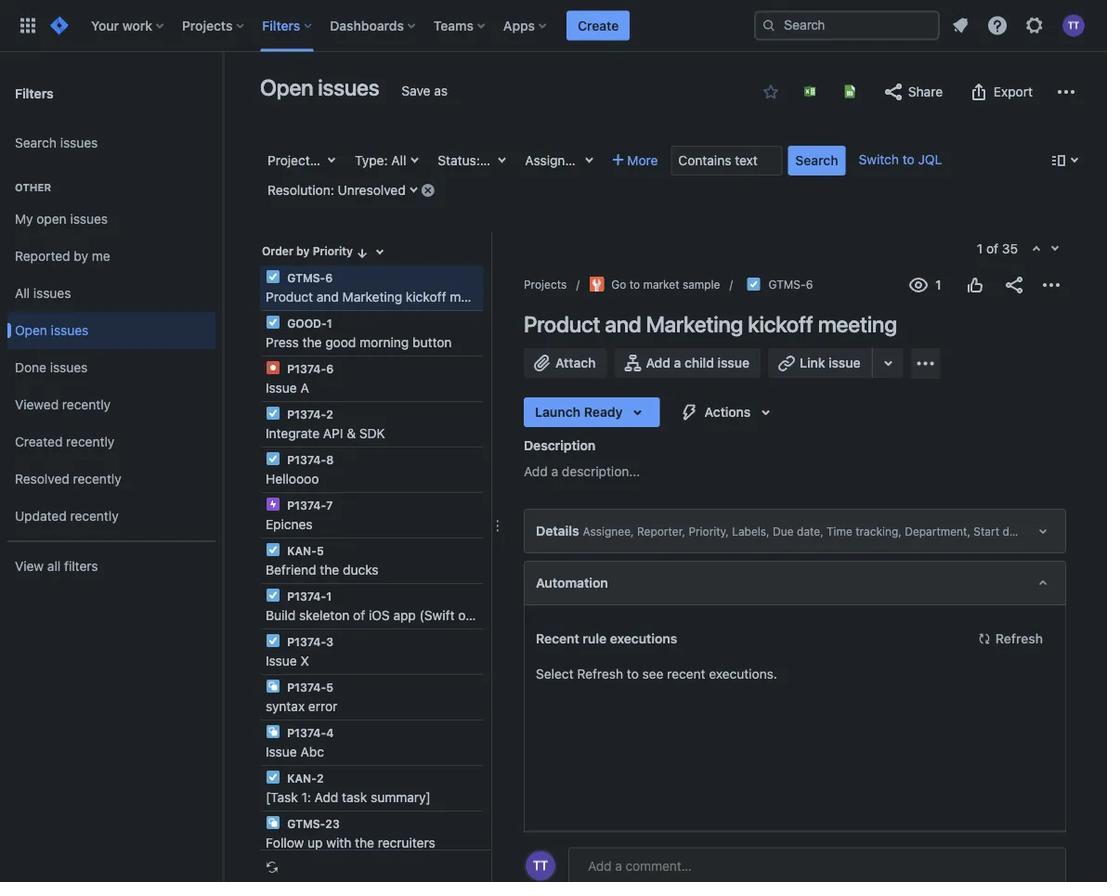 Task type: vqa. For each thing, say whether or not it's contained in the screenshot.


Task type: describe. For each thing, give the bounding box(es) containing it.
5 for error
[[326, 681, 333, 694]]

1 of 35
[[977, 241, 1018, 256]]

teams
[[434, 18, 474, 33]]

go to market sample link
[[589, 275, 720, 294]]

5 for the
[[317, 544, 324, 557]]

all for project: all
[[317, 153, 332, 168]]

resolution:
[[268, 183, 334, 198]]

0 horizontal spatial meeting
[[450, 289, 498, 305]]

0 horizontal spatial marketing
[[342, 289, 402, 305]]

Add a comment… field
[[568, 848, 1066, 882]]

by for reported
[[74, 249, 88, 264]]

filters
[[64, 559, 98, 574]]

filters button
[[257, 11, 319, 40]]

kan- for befriend
[[287, 544, 317, 557]]

attach
[[555, 355, 596, 371]]

filters inside popup button
[[262, 18, 300, 33]]

remove criteria image
[[421, 183, 435, 197]]

by for order
[[296, 245, 310, 258]]

p1374- for helloooo
[[287, 453, 326, 466]]

task image left gtms-6 link
[[746, 277, 761, 292]]

p1374-4
[[284, 726, 334, 739]]

p1374- for issue a
[[287, 362, 326, 375]]

p1374-3
[[284, 635, 333, 648]]

8
[[326, 453, 334, 466]]

befriend the ducks
[[266, 562, 379, 578]]

viewed recently
[[15, 397, 111, 413]]

help image
[[986, 14, 1009, 37]]

0 horizontal spatial gtms-6
[[284, 271, 333, 284]]

1 vertical spatial marketing
[[646, 311, 743, 337]]

1 horizontal spatial product and marketing kickoff meeting
[[524, 311, 897, 337]]

1 date, from the left
[[797, 525, 824, 538]]

share link
[[873, 77, 952, 107]]

recently for viewed recently
[[62, 397, 111, 413]]

&
[[347, 426, 356, 441]]

gtms-6 link
[[769, 275, 813, 294]]

issues for done issues link on the left of page
[[50, 360, 88, 375]]

a for child
[[674, 355, 681, 371]]

issues for open issues link
[[51, 323, 89, 338]]

1 for build skeleton of ios app (swift or flutter)
[[326, 590, 332, 603]]

open in microsoft excel image
[[803, 84, 817, 99]]

done issues link
[[7, 349, 216, 386]]

issues for all issues link
[[33, 286, 71, 301]]

created
[[15, 434, 63, 450]]

updated
[[15, 509, 67, 524]]

order by priority
[[262, 245, 353, 258]]

0 horizontal spatial kickoff
[[406, 289, 446, 305]]

done
[[15, 360, 46, 375]]

profile image of terry turtle image
[[526, 851, 555, 881]]

recently for resolved recently
[[73, 472, 121, 487]]

dashboards button
[[324, 11, 423, 40]]

issues for search issues link
[[60, 135, 98, 151]]

0 horizontal spatial product
[[266, 289, 313, 305]]

details element
[[524, 509, 1081, 554]]

my open issues link
[[7, 201, 216, 238]]

app
[[393, 608, 416, 623]]

kan-2
[[284, 772, 324, 785]]

link issue
[[800, 355, 861, 371]]

project: all
[[268, 153, 332, 168]]

created recently
[[15, 434, 115, 450]]

add for add a child issue
[[646, 355, 671, 371]]

updated recently link
[[7, 498, 216, 535]]

up
[[308, 836, 323, 851]]

ducks
[[343, 562, 379, 578]]

description...
[[562, 464, 640, 479]]

0 vertical spatial 1
[[977, 241, 983, 256]]

add for add a description...
[[524, 464, 548, 479]]

export button
[[959, 77, 1042, 107]]

recruiters
[[378, 836, 435, 851]]

6 up link
[[806, 278, 813, 291]]

other group
[[7, 162, 216, 541]]

0 vertical spatial of
[[987, 241, 999, 256]]

p1374- for issue abc
[[287, 726, 326, 739]]

issue abc
[[266, 745, 324, 760]]

share image
[[1003, 274, 1026, 296]]

to for go
[[630, 278, 640, 291]]

resolved recently link
[[7, 461, 216, 498]]

api
[[323, 426, 343, 441]]

task image for [task 1: add task summary]
[[266, 770, 281, 785]]

created recently link
[[7, 424, 216, 461]]

projects button
[[176, 11, 251, 40]]

2 for 1:
[[317, 772, 324, 785]]

create
[[578, 18, 619, 33]]

Search field
[[754, 11, 940, 40]]

vote options: no one has voted for this issue yet. image
[[964, 274, 986, 296]]

p1374-1
[[284, 590, 332, 603]]

view
[[15, 559, 44, 574]]

assignee: all
[[525, 153, 602, 168]]

2 vertical spatial the
[[355, 836, 374, 851]]

23
[[325, 817, 340, 830]]

task image for build skeleton of ios app (swift or flutter)
[[266, 588, 281, 603]]

morning
[[360, 335, 409, 350]]

banner containing your work
[[0, 0, 1107, 52]]

status:
[[438, 153, 480, 168]]

apps
[[503, 18, 535, 33]]

my
[[15, 211, 33, 227]]

not available - this is the first issue image
[[1029, 242, 1044, 257]]

automation
[[536, 575, 608, 591]]

gtms- left copy link to issue image
[[769, 278, 806, 291]]

Search issues using keywords text field
[[671, 146, 783, 176]]

order by priority link
[[260, 240, 372, 262]]

issue a
[[266, 380, 309, 396]]

p1374-6
[[284, 362, 334, 375]]

summary]
[[371, 790, 431, 805]]

task image for issue x
[[266, 634, 281, 648]]

go
[[611, 278, 626, 291]]

viewed recently link
[[7, 386, 216, 424]]

your profile and settings image
[[1063, 14, 1085, 37]]

more button
[[605, 146, 665, 176]]

1 horizontal spatial gtms-6
[[769, 278, 813, 291]]

category
[[1032, 525, 1081, 538]]

good
[[325, 335, 356, 350]]

link
[[800, 355, 825, 371]]

search for search issues
[[15, 135, 57, 151]]

or
[[458, 608, 471, 623]]

priority
[[313, 245, 353, 258]]

kan-5
[[284, 544, 324, 557]]

task image for befriend the ducks
[[266, 542, 281, 557]]

0 horizontal spatial filters
[[15, 85, 54, 101]]

save as button
[[392, 76, 457, 106]]

0 vertical spatial and
[[317, 289, 339, 305]]

your
[[91, 18, 119, 33]]

7
[[326, 499, 333, 512]]

p1374-8
[[284, 453, 334, 466]]

befriend
[[266, 562, 316, 578]]

me
[[92, 249, 110, 264]]

follow up with the recruiters
[[266, 836, 435, 851]]

good-
[[287, 317, 327, 330]]

integrate api & sdk
[[266, 426, 385, 441]]

view all filters link
[[7, 548, 216, 585]]

subtask image
[[266, 725, 281, 739]]

task
[[342, 790, 367, 805]]

search for search
[[796, 153, 838, 168]]

0 vertical spatial open issues
[[260, 74, 379, 100]]

actions image
[[1040, 274, 1063, 296]]

notifications image
[[949, 14, 972, 37]]

search issues
[[15, 135, 98, 151]]

add a description...
[[524, 464, 640, 479]]

search button
[[788, 146, 846, 176]]

share
[[908, 84, 943, 99]]

to for switch
[[903, 152, 915, 167]]

automation element
[[524, 561, 1066, 606]]

actions
[[705, 405, 751, 420]]

link issue button
[[768, 348, 874, 378]]

your work
[[91, 18, 152, 33]]



Task type: locate. For each thing, give the bounding box(es) containing it.
issue x
[[266, 653, 309, 669]]

p1374- for syntax error
[[287, 681, 326, 694]]

add down description
[[524, 464, 548, 479]]

work
[[122, 18, 152, 33]]

issues down dashboards
[[318, 74, 379, 100]]

1 vertical spatial meeting
[[818, 311, 897, 337]]

my open issues
[[15, 211, 108, 227]]

resolved
[[15, 472, 69, 487]]

follow
[[266, 836, 304, 851]]

save as
[[402, 83, 448, 98]]

1 horizontal spatial add
[[524, 464, 548, 479]]

recently for updated recently
[[70, 509, 119, 524]]

child
[[685, 355, 714, 371]]

4 p1374- from the top
[[287, 499, 326, 512]]

2 task image from the top
[[266, 406, 281, 421]]

and down go in the top of the page
[[605, 311, 641, 337]]

the for press
[[302, 335, 322, 350]]

go to market sample image
[[589, 277, 604, 292]]

1 horizontal spatial open
[[260, 74, 313, 100]]

abc
[[300, 745, 324, 760]]

to right go in the top of the page
[[630, 278, 640, 291]]

by right order
[[296, 245, 310, 258]]

the down 'good-1'
[[302, 335, 322, 350]]

1 left '35'
[[977, 241, 983, 256]]

projects link
[[524, 275, 567, 294]]

p1374- up helloooo
[[287, 453, 326, 466]]

1 vertical spatial filters
[[15, 85, 54, 101]]

task image for helloooo
[[266, 451, 281, 466]]

product and marketing kickoff meeting up child
[[524, 311, 897, 337]]

6 for a
[[326, 362, 334, 375]]

1 horizontal spatial 2
[[326, 408, 333, 421]]

task image up build
[[266, 588, 281, 603]]

open down filters popup button
[[260, 74, 313, 100]]

gtms-
[[287, 271, 325, 284], [769, 278, 806, 291], [287, 817, 325, 830]]

and
[[317, 289, 339, 305], [605, 311, 641, 337]]

filters right projects popup button
[[262, 18, 300, 33]]

p1374- for integrate api & sdk
[[287, 408, 326, 421]]

unresolved
[[338, 183, 406, 198]]

link web pages and more image
[[877, 352, 900, 374]]

1 vertical spatial of
[[353, 608, 365, 623]]

0 horizontal spatial projects
[[182, 18, 233, 33]]

task image
[[746, 277, 761, 292], [266, 315, 281, 330], [266, 451, 281, 466], [266, 542, 281, 557], [266, 588, 281, 603], [266, 634, 281, 648], [266, 770, 281, 785]]

1 vertical spatial 1
[[327, 317, 332, 330]]

issue right link
[[829, 355, 861, 371]]

skeleton
[[299, 608, 350, 623]]

epic image
[[266, 497, 281, 512]]

marketing down small icon on the top left of page
[[342, 289, 402, 305]]

2 issue from the left
[[829, 355, 861, 371]]

add right 1:
[[315, 790, 338, 805]]

open issues down filters popup button
[[260, 74, 379, 100]]

6 for and
[[325, 271, 333, 284]]

p1374- up epicnes
[[287, 499, 326, 512]]

resolved recently
[[15, 472, 121, 487]]

gtms- for product and marketing kickoff meeting
[[287, 271, 325, 284]]

8 p1374- from the top
[[287, 726, 326, 739]]

2 for api
[[326, 408, 333, 421]]

0 vertical spatial filters
[[262, 18, 300, 33]]

all
[[317, 153, 332, 168], [391, 153, 406, 168], [484, 153, 499, 168], [587, 153, 602, 168], [15, 286, 30, 301]]

details
[[536, 523, 579, 539]]

3 issue from the top
[[266, 745, 297, 760]]

1 vertical spatial 5
[[326, 681, 333, 694]]

5 up error
[[326, 681, 333, 694]]

the right with
[[355, 836, 374, 851]]

sidebar navigation image
[[203, 74, 243, 111]]

search issues link
[[7, 124, 216, 162]]

search inside button
[[796, 153, 838, 168]]

1 up good
[[327, 317, 332, 330]]

1 vertical spatial open issues
[[15, 323, 89, 338]]

1 vertical spatial kan-
[[287, 772, 317, 785]]

1 vertical spatial issue
[[266, 653, 297, 669]]

marketing up add a child issue in the top of the page
[[646, 311, 743, 337]]

1 horizontal spatial 5
[[326, 681, 333, 694]]

6 down good
[[326, 362, 334, 375]]

1 vertical spatial to
[[630, 278, 640, 291]]

flutter)
[[474, 608, 518, 623]]

1 horizontal spatial projects
[[524, 278, 567, 291]]

projects for projects link
[[524, 278, 567, 291]]

1 horizontal spatial issue
[[829, 355, 861, 371]]

p1374-7
[[284, 499, 333, 512]]

next issue 'good-1' ( type 'j' ) image
[[1048, 242, 1063, 256]]

the
[[302, 335, 322, 350], [320, 562, 339, 578], [355, 836, 374, 851]]

0 vertical spatial marketing
[[342, 289, 402, 305]]

p1374- for epicnes
[[287, 499, 326, 512]]

2
[[326, 408, 333, 421], [317, 772, 324, 785]]

add app image
[[915, 353, 937, 375]]

1 horizontal spatial to
[[903, 152, 915, 167]]

0 vertical spatial add
[[646, 355, 671, 371]]

0 vertical spatial open
[[260, 74, 313, 100]]

all for type: all
[[391, 153, 406, 168]]

settings image
[[1024, 14, 1046, 37]]

1 horizontal spatial product
[[524, 311, 600, 337]]

task image down order
[[266, 269, 281, 284]]

open up done
[[15, 323, 47, 338]]

5
[[317, 544, 324, 557], [326, 681, 333, 694]]

2 vertical spatial 1
[[326, 590, 332, 603]]

issue for issue a
[[266, 380, 297, 396]]

build skeleton of ios app (swift or flutter)
[[266, 608, 518, 623]]

projects inside popup button
[[182, 18, 233, 33]]

assignee:
[[525, 153, 584, 168]]

all inside other group
[[15, 286, 30, 301]]

p1374- up x at the left bottom of the page
[[287, 635, 326, 648]]

0 vertical spatial 5
[[317, 544, 324, 557]]

0 horizontal spatial open issues
[[15, 323, 89, 338]]

0 horizontal spatial and
[[317, 289, 339, 305]]

1 vertical spatial product
[[524, 311, 600, 337]]

1 issue from the top
[[266, 380, 297, 396]]

product and marketing kickoff meeting up morning
[[266, 289, 498, 305]]

recently up created recently
[[62, 397, 111, 413]]

1 vertical spatial search
[[796, 153, 838, 168]]

of left '35'
[[987, 241, 999, 256]]

search image
[[762, 18, 777, 33]]

2 horizontal spatial add
[[646, 355, 671, 371]]

issues inside open issues link
[[51, 323, 89, 338]]

add a child issue button
[[614, 348, 761, 378]]

0 vertical spatial kan-
[[287, 544, 317, 557]]

sub task image
[[266, 816, 281, 830]]

to
[[903, 152, 915, 167], [630, 278, 640, 291]]

kan- for [task
[[287, 772, 317, 785]]

search left switch
[[796, 153, 838, 168]]

task image up integrate
[[266, 406, 281, 421]]

launch ready
[[535, 405, 623, 420]]

build
[[266, 608, 296, 623]]

attach button
[[524, 348, 607, 378]]

0 horizontal spatial by
[[74, 249, 88, 264]]

p1374- up 'syntax error'
[[287, 681, 326, 694]]

date,
[[797, 525, 824, 538], [1003, 525, 1029, 538]]

syntax
[[266, 699, 305, 714]]

primary element
[[11, 0, 754, 52]]

launch
[[535, 405, 581, 420]]

and up 'good-1'
[[317, 289, 339, 305]]

the left ducks
[[320, 562, 339, 578]]

1 horizontal spatial search
[[796, 153, 838, 168]]

issue left x at the left bottom of the page
[[266, 653, 297, 669]]

subtask image
[[266, 679, 281, 694]]

2 vertical spatial add
[[315, 790, 338, 805]]

0 vertical spatial 2
[[326, 408, 333, 421]]

epicnes
[[266, 517, 313, 532]]

1 vertical spatial open
[[15, 323, 47, 338]]

2 kan- from the top
[[287, 772, 317, 785]]

1 vertical spatial projects
[[524, 278, 567, 291]]

2 up api
[[326, 408, 333, 421]]

0 vertical spatial the
[[302, 335, 322, 350]]

0 vertical spatial to
[[903, 152, 915, 167]]

the for befriend
[[320, 562, 339, 578]]

0 vertical spatial issue
[[266, 380, 297, 396]]

all for assignee: all
[[587, 153, 602, 168]]

issues inside my open issues link
[[70, 211, 108, 227]]

1 horizontal spatial kickoff
[[748, 311, 813, 337]]

a
[[300, 380, 309, 396]]

with
[[326, 836, 351, 851]]

resolution: unresolved
[[268, 183, 406, 198]]

filters up the search issues
[[15, 85, 54, 101]]

open issues inside other group
[[15, 323, 89, 338]]

task image up [task
[[266, 770, 281, 785]]

0 horizontal spatial to
[[630, 278, 640, 291]]

7 p1374- from the top
[[287, 681, 326, 694]]

1 vertical spatial the
[[320, 562, 339, 578]]

a inside button
[[674, 355, 681, 371]]

sdk
[[359, 426, 385, 441]]

0 horizontal spatial add
[[315, 790, 338, 805]]

department,
[[905, 525, 971, 538]]

0 vertical spatial meeting
[[450, 289, 498, 305]]

1 horizontal spatial meeting
[[818, 311, 897, 337]]

p1374- up integrate
[[287, 408, 326, 421]]

good-1
[[284, 317, 332, 330]]

0 horizontal spatial open
[[15, 323, 47, 338]]

issues down 'reported'
[[33, 286, 71, 301]]

issue for issue abc
[[266, 745, 297, 760]]

task image up befriend
[[266, 542, 281, 557]]

1 vertical spatial 2
[[317, 772, 324, 785]]

market
[[643, 278, 680, 291]]

all issues
[[15, 286, 71, 301]]

a left child
[[674, 355, 681, 371]]

meeting up button
[[450, 289, 498, 305]]

date, right due
[[797, 525, 824, 538]]

all
[[47, 559, 61, 574]]

small image
[[355, 246, 370, 261]]

1 horizontal spatial and
[[605, 311, 641, 337]]

open inside other group
[[15, 323, 47, 338]]

1 vertical spatial and
[[605, 311, 641, 337]]

labels,
[[732, 525, 770, 538]]

0 horizontal spatial 5
[[317, 544, 324, 557]]

copy link to issue image
[[809, 277, 824, 292]]

search up other
[[15, 135, 57, 151]]

gtms- down 'order by priority'
[[287, 271, 325, 284]]

task image for press the good morning button
[[266, 315, 281, 330]]

open issues up done issues
[[15, 323, 89, 338]]

by left the me
[[74, 249, 88, 264]]

1 horizontal spatial open issues
[[260, 74, 379, 100]]

task image up press at the top of the page
[[266, 315, 281, 330]]

6 p1374- from the top
[[287, 635, 326, 648]]

dashboards
[[330, 18, 404, 33]]

1 horizontal spatial date,
[[1003, 525, 1029, 538]]

projects for projects popup button
[[182, 18, 233, 33]]

issues inside search issues link
[[60, 135, 98, 151]]

3 p1374- from the top
[[287, 453, 326, 466]]

kickoff up button
[[406, 289, 446, 305]]

0 horizontal spatial product and marketing kickoff meeting
[[266, 289, 498, 305]]

all right type:
[[391, 153, 406, 168]]

task image for integrate api & sdk
[[266, 406, 281, 421]]

issue inside add a child issue button
[[718, 355, 750, 371]]

1 horizontal spatial marketing
[[646, 311, 743, 337]]

p1374- up a
[[287, 362, 326, 375]]

all right status:
[[484, 153, 499, 168]]

issues up done issues
[[51, 323, 89, 338]]

bug image
[[266, 360, 281, 375]]

0 horizontal spatial of
[[353, 608, 365, 623]]

0 vertical spatial projects
[[182, 18, 233, 33]]

(swift
[[420, 608, 455, 623]]

1 for press the good morning button
[[327, 317, 332, 330]]

p1374- for build skeleton of ios app (swift or flutter)
[[287, 590, 326, 603]]

recently for created recently
[[66, 434, 115, 450]]

kickoff down gtms-6 link
[[748, 311, 813, 337]]

add inside button
[[646, 355, 671, 371]]

1 horizontal spatial a
[[674, 355, 681, 371]]

product up good-
[[266, 289, 313, 305]]

0 horizontal spatial a
[[551, 464, 558, 479]]

due
[[773, 525, 794, 538]]

by inside other group
[[74, 249, 88, 264]]

p1374-2
[[284, 408, 333, 421]]

task image
[[266, 269, 281, 284], [266, 406, 281, 421]]

issues right the open
[[70, 211, 108, 227]]

5 up befriend the ducks
[[317, 544, 324, 557]]

integrate
[[266, 426, 320, 441]]

5 p1374- from the top
[[287, 590, 326, 603]]

recently down "viewed recently" link
[[66, 434, 115, 450]]

jira software image
[[48, 14, 71, 37], [48, 14, 71, 37]]

a down description
[[551, 464, 558, 479]]

1 vertical spatial add
[[524, 464, 548, 479]]

p1374- for issue x
[[287, 635, 326, 648]]

0 horizontal spatial date,
[[797, 525, 824, 538]]

time
[[827, 525, 853, 538]]

kan- up 1:
[[287, 772, 317, 785]]

all up resolution: unresolved
[[317, 153, 332, 168]]

teams button
[[428, 11, 492, 40]]

date, right start
[[1003, 525, 1029, 538]]

1 horizontal spatial filters
[[262, 18, 300, 33]]

p1374-5
[[284, 681, 333, 694]]

issue
[[718, 355, 750, 371], [829, 355, 861, 371]]

0 vertical spatial a
[[674, 355, 681, 371]]

2 p1374- from the top
[[287, 408, 326, 421]]

switch to jql
[[859, 152, 942, 167]]

1:
[[301, 790, 311, 805]]

switch
[[859, 152, 899, 167]]

issues up viewed recently
[[50, 360, 88, 375]]

issue inside link issue button
[[829, 355, 861, 371]]

0 horizontal spatial search
[[15, 135, 57, 151]]

kan- up befriend
[[287, 544, 317, 557]]

issue down subtask image
[[266, 745, 297, 760]]

all for status: all
[[484, 153, 499, 168]]

small image
[[764, 85, 778, 99]]

gtms- up up
[[287, 817, 325, 830]]

banner
[[0, 0, 1107, 52]]

gtms-6 down 'order by priority'
[[284, 271, 333, 284]]

1 vertical spatial kickoff
[[748, 311, 813, 337]]

open in google sheets image
[[843, 84, 857, 99]]

issues
[[318, 74, 379, 100], [60, 135, 98, 151], [70, 211, 108, 227], [33, 286, 71, 301], [51, 323, 89, 338], [50, 360, 88, 375]]

of left ios
[[353, 608, 365, 623]]

recently down the created recently link
[[73, 472, 121, 487]]

task image for product and marketing kickoff meeting
[[266, 269, 281, 284]]

project:
[[268, 153, 314, 168]]

reporter,
[[637, 525, 686, 538]]

0 vertical spatial product and marketing kickoff meeting
[[266, 289, 498, 305]]

2 date, from the left
[[1003, 525, 1029, 538]]

issues inside all issues link
[[33, 286, 71, 301]]

2 issue from the top
[[266, 653, 297, 669]]

meeting
[[450, 289, 498, 305], [818, 311, 897, 337]]

product
[[266, 289, 313, 305], [524, 311, 600, 337]]

1 issue from the left
[[718, 355, 750, 371]]

issue
[[266, 380, 297, 396], [266, 653, 297, 669], [266, 745, 297, 760]]

appswitcher icon image
[[17, 14, 39, 37]]

0 vertical spatial search
[[15, 135, 57, 151]]

issues up the my open issues
[[60, 135, 98, 151]]

issue right child
[[718, 355, 750, 371]]

create button
[[567, 11, 630, 40]]

viewed
[[15, 397, 59, 413]]

1 task image from the top
[[266, 269, 281, 284]]

1 vertical spatial product and marketing kickoff meeting
[[524, 311, 897, 337]]

open issues link
[[7, 312, 216, 349]]

issue for issue x
[[266, 653, 297, 669]]

all down 'reported'
[[15, 286, 30, 301]]

6
[[325, 271, 333, 284], [806, 278, 813, 291], [326, 362, 334, 375]]

updated recently
[[15, 509, 119, 524]]

0 horizontal spatial 2
[[317, 772, 324, 785]]

1 horizontal spatial by
[[296, 245, 310, 258]]

a for description...
[[551, 464, 558, 479]]

0 vertical spatial kickoff
[[406, 289, 446, 305]]

1 vertical spatial task image
[[266, 406, 281, 421]]

1 p1374- from the top
[[287, 362, 326, 375]]

apps button
[[498, 11, 554, 40]]

reported by me link
[[7, 238, 216, 275]]

all right 'assignee:'
[[587, 153, 602, 168]]

2 down the abc
[[317, 772, 324, 785]]

1 vertical spatial a
[[551, 464, 558, 479]]

projects left 'go to market sample' icon on the top right of page
[[524, 278, 567, 291]]

open
[[260, 74, 313, 100], [15, 323, 47, 338]]

1 horizontal spatial of
[[987, 241, 999, 256]]

sample
[[683, 278, 720, 291]]

projects up sidebar navigation image
[[182, 18, 233, 33]]

6 down priority
[[325, 271, 333, 284]]

kickoff
[[406, 289, 446, 305], [748, 311, 813, 337]]

p1374- up skeleton
[[287, 590, 326, 603]]

0 vertical spatial task image
[[266, 269, 281, 284]]

gtms-6 up link
[[769, 278, 813, 291]]

p1374- up the abc
[[287, 726, 326, 739]]

task image up helloooo
[[266, 451, 281, 466]]

issue down the bug image
[[266, 380, 297, 396]]

helloooo
[[266, 471, 319, 487]]

to left jql
[[903, 152, 915, 167]]

x
[[300, 653, 309, 669]]

product up attach button
[[524, 311, 600, 337]]

add
[[646, 355, 671, 371], [524, 464, 548, 479], [315, 790, 338, 805]]

1 up skeleton
[[326, 590, 332, 603]]

meeting up link issue at top
[[818, 311, 897, 337]]

2 vertical spatial issue
[[266, 745, 297, 760]]

priority,
[[689, 525, 729, 538]]

add left child
[[646, 355, 671, 371]]

all issues link
[[7, 275, 216, 312]]

recently down resolved recently link
[[70, 509, 119, 524]]

task image up issue x
[[266, 634, 281, 648]]

0 horizontal spatial issue
[[718, 355, 750, 371]]

gtms- for follow up with the recruiters
[[287, 817, 325, 830]]

issues inside done issues link
[[50, 360, 88, 375]]

0 vertical spatial product
[[266, 289, 313, 305]]

1 kan- from the top
[[287, 544, 317, 557]]



